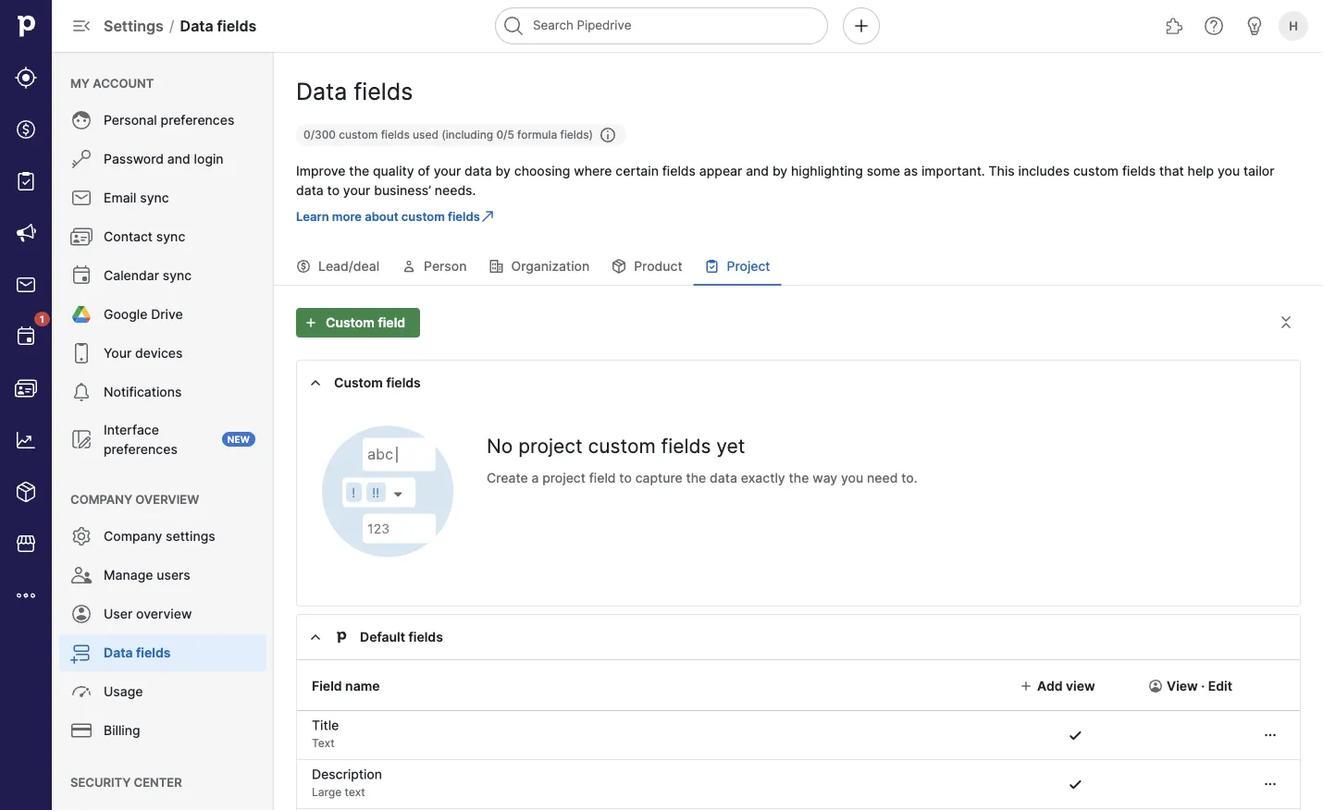 Task type: describe. For each thing, give the bounding box(es) containing it.
color undefined image for password and login
[[70, 148, 93, 170]]

/
[[169, 17, 174, 35]]

title
[[312, 718, 339, 734]]

learn
[[296, 209, 329, 223]]

0 horizontal spatial data
[[296, 182, 324, 198]]

important.
[[922, 163, 985, 179]]

data inside menu item
[[104, 645, 133, 661]]

preferences for interface
[[104, 441, 177, 457]]

fields up used
[[354, 78, 413, 105]]

personal
[[104, 112, 157, 128]]

info about field restrictions image
[[1148, 679, 1163, 694]]

field name
[[312, 679, 380, 694]]

1 horizontal spatial data
[[465, 163, 492, 179]]

menu containing personal preferences
[[52, 52, 274, 811]]

organization
[[511, 259, 590, 274]]

default fields link
[[297, 615, 1300, 660]]

help
[[1188, 163, 1214, 179]]

sales assistant image
[[1244, 15, 1266, 37]]

capture
[[635, 470, 683, 486]]

custom down the business'
[[401, 209, 445, 223]]

info about field appearing in add views image
[[1019, 679, 1034, 694]]

color undefined image for personal preferences
[[70, 109, 93, 131]]

home image
[[12, 12, 40, 40]]

text
[[345, 786, 365, 799]]

password
[[104, 151, 164, 167]]

color undefined image for your
[[70, 342, 93, 365]]

view
[[1167, 679, 1198, 694]]

notifications link
[[59, 374, 266, 411]]

settings / data fields
[[104, 17, 257, 35]]

·
[[1201, 679, 1205, 694]]

create
[[487, 470, 528, 486]]

9 color undefined image from the top
[[70, 809, 93, 811]]

edit
[[1208, 679, 1233, 694]]

custom for custom field
[[326, 315, 375, 331]]

my account
[[70, 76, 154, 90]]

new
[[227, 434, 250, 445]]

contacts image
[[15, 378, 37, 400]]

1 vertical spatial to
[[619, 470, 632, 486]]

fields inside menu item
[[136, 645, 171, 661]]

1 horizontal spatial data
[[180, 17, 213, 35]]

certain
[[616, 163, 659, 179]]

text
[[312, 737, 335, 750]]

h
[[1289, 19, 1298, 33]]

quick add image
[[850, 15, 873, 37]]

color undefined image for usage
[[70, 681, 93, 703]]

fields)
[[560, 128, 593, 142]]

manage
[[104, 568, 153, 583]]

more actions for field image
[[1259, 728, 1282, 743]]

name
[[345, 679, 380, 694]]

color undefined image for company
[[70, 526, 93, 548]]

title text
[[312, 718, 339, 750]]

some
[[867, 163, 900, 179]]

more image
[[15, 585, 37, 607]]

company for company settings
[[104, 529, 162, 545]]

leads image
[[15, 67, 37, 89]]

custom for custom fields
[[334, 375, 383, 391]]

settings
[[104, 17, 164, 35]]

highlighting
[[791, 163, 863, 179]]

email
[[104, 190, 136, 206]]

devices
[[135, 346, 183, 361]]

more actions for field image
[[1259, 777, 1282, 792]]

no project custom fields yet
[[487, 434, 745, 458]]

calendar sync link
[[59, 257, 266, 294]]

add
[[1037, 679, 1063, 694]]

usage link
[[59, 674, 266, 711]]

center
[[134, 775, 182, 790]]

custom fields link
[[297, 361, 1300, 405]]

custom up capture
[[588, 434, 656, 458]]

2 horizontal spatial the
[[789, 470, 809, 486]]

about
[[365, 209, 398, 223]]

fields up create a project field to capture the data exactly the way you need to.
[[661, 434, 711, 458]]

account
[[93, 76, 154, 90]]

color primary image inside default fields link
[[308, 630, 323, 645]]

color undefined image for google
[[70, 303, 93, 326]]

1 vertical spatial data
[[296, 78, 347, 105]]

field name button
[[304, 662, 1010, 711]]

data fields menu item
[[52, 635, 274, 672]]

grid containing field name
[[297, 661, 1300, 811]]

that
[[1159, 163, 1184, 179]]

1
[[40, 314, 44, 325]]

color primary image inside custom fields link
[[308, 376, 323, 390]]

calendar
[[104, 268, 159, 284]]

view · edit button
[[1141, 662, 1269, 711]]

settings
[[166, 529, 215, 545]]

you inside improve the quality of your data by choosing where certain fields appear and by highlighting some as important. this includes custom fields that help you tailor data to your business' needs.
[[1218, 163, 1240, 179]]

company overview
[[70, 492, 199, 507]]

insights image
[[15, 429, 37, 452]]

fields right /
[[217, 17, 257, 35]]

company settings
[[104, 529, 215, 545]]

create a project field to capture the data exactly the way you need to.
[[487, 470, 918, 486]]

billing link
[[59, 712, 266, 749]]

default fields
[[360, 630, 443, 645]]

color undefined image for interface
[[70, 428, 93, 451]]

to inside improve the quality of your data by choosing where certain fields appear and by highlighting some as important. this includes custom fields that help you tailor data to your business' needs.
[[327, 182, 340, 198]]

fields right "default"
[[408, 630, 443, 645]]

lead/deal
[[318, 259, 379, 274]]

interface preferences
[[104, 422, 177, 457]]

and inside password and login link
[[167, 151, 190, 167]]

overview for user overview
[[136, 607, 192, 622]]

projects image
[[15, 170, 37, 192]]

your devices link
[[59, 335, 266, 372]]



Task type: vqa. For each thing, say whether or not it's contained in the screenshot.
color undefined icon inside Data fields link
yes



Task type: locate. For each thing, give the bounding box(es) containing it.
color undefined image inside notifications 'link'
[[70, 381, 93, 403]]

sync up drive
[[163, 268, 192, 284]]

your devices
[[104, 346, 183, 361]]

notifications
[[104, 384, 182, 400]]

field up the custom fields
[[378, 315, 405, 331]]

color undefined image inside data fields link
[[70, 642, 93, 664]]

color primary inverted image
[[300, 316, 322, 330]]

more
[[332, 209, 362, 223]]

default
[[360, 630, 405, 645]]

custom right includes
[[1073, 163, 1119, 179]]

1 vertical spatial data
[[296, 182, 324, 198]]

5 color undefined image from the top
[[70, 603, 93, 625]]

sync right email
[[140, 190, 169, 206]]

1 vertical spatial your
[[343, 182, 370, 198]]

0 vertical spatial data
[[180, 17, 213, 35]]

the left way
[[789, 470, 809, 486]]

interface
[[104, 422, 159, 438]]

where
[[574, 163, 612, 179]]

1 horizontal spatial by
[[772, 163, 788, 179]]

by
[[496, 163, 511, 179], [772, 163, 788, 179]]

data up 0/300
[[296, 78, 347, 105]]

and inside improve the quality of your data by choosing where certain fields appear and by highlighting some as important. this includes custom fields that help you tailor data to your business' needs.
[[746, 163, 769, 179]]

1 vertical spatial sync
[[156, 229, 185, 245]]

custom inside improve the quality of your data by choosing where certain fields appear and by highlighting some as important. this includes custom fields that help you tailor data to your business' needs.
[[1073, 163, 1119, 179]]

the left "quality"
[[349, 163, 369, 179]]

contact sync link
[[59, 218, 266, 255]]

0 vertical spatial data
[[465, 163, 492, 179]]

8 color undefined image from the top
[[70, 720, 93, 742]]

1 vertical spatial field
[[589, 470, 616, 486]]

0 horizontal spatial your
[[343, 182, 370, 198]]

sales inbox image
[[15, 274, 37, 296]]

2 color undefined image from the top
[[70, 148, 93, 170]]

need
[[867, 470, 898, 486]]

color primary image
[[402, 259, 416, 274], [308, 630, 323, 645]]

custom right color primary inverted 'image'
[[326, 315, 375, 331]]

0 vertical spatial field
[[378, 315, 405, 331]]

overview for company overview
[[135, 492, 199, 507]]

project
[[518, 434, 583, 458], [542, 470, 586, 486]]

custom field button
[[296, 308, 420, 338]]

0 vertical spatial appears in add deal/lead modal image
[[1068, 728, 1083, 743]]

color undefined image inside email sync link
[[70, 187, 93, 209]]

1 menu
[[0, 0, 52, 811]]

the
[[349, 163, 369, 179], [686, 470, 706, 486], [789, 470, 809, 486]]

1 horizontal spatial the
[[686, 470, 706, 486]]

0 vertical spatial to
[[327, 182, 340, 198]]

preferences for personal
[[161, 112, 234, 128]]

color primary image inside "data fields management" element
[[402, 259, 416, 274]]

overview up data fields link
[[136, 607, 192, 622]]

color undefined image right 1
[[70, 303, 93, 326]]

0 horizontal spatial color primary image
[[308, 630, 323, 645]]

custom field
[[326, 315, 405, 331]]

you right the help
[[1218, 163, 1240, 179]]

color undefined image for data fields
[[70, 642, 93, 664]]

color undefined image inside google drive link
[[70, 303, 93, 326]]

0 horizontal spatial the
[[349, 163, 369, 179]]

grid
[[297, 661, 1300, 811]]

fields down the needs. at left
[[448, 209, 480, 223]]

by down "0/5"
[[496, 163, 511, 179]]

google
[[104, 307, 147, 322]]

improve the quality of your data by choosing where certain fields appear and by highlighting some as important. this includes custom fields that help you tailor data to your business' needs.
[[296, 163, 1275, 198]]

color undefined image inside password and login link
[[70, 148, 93, 170]]

add view button
[[1011, 662, 1140, 711]]

0 vertical spatial data fields
[[296, 78, 413, 105]]

sync up calendar sync link
[[156, 229, 185, 245]]

1 vertical spatial custom
[[334, 375, 383, 391]]

data fields up 0/300
[[296, 78, 413, 105]]

formula
[[517, 128, 557, 142]]

1 horizontal spatial color primary image
[[402, 259, 416, 274]]

to left capture
[[619, 470, 632, 486]]

sync for calendar sync
[[163, 268, 192, 284]]

color primary image inside default fields link
[[334, 630, 349, 645]]

company
[[70, 492, 132, 507], [104, 529, 162, 545]]

manage users
[[104, 568, 190, 583]]

user overview link
[[59, 596, 266, 633]]

color undefined image inside 'manage users' link
[[70, 564, 93, 587]]

the inside improve the quality of your data by choosing where certain fields appear and by highlighting some as important. this includes custom fields that help you tailor data to your business' needs.
[[349, 163, 369, 179]]

0 vertical spatial overview
[[135, 492, 199, 507]]

0 vertical spatial preferences
[[161, 112, 234, 128]]

0 vertical spatial project
[[518, 434, 583, 458]]

2 by from the left
[[772, 163, 788, 179]]

contact sync
[[104, 229, 185, 245]]

company for company overview
[[70, 492, 132, 507]]

data fields inside menu item
[[104, 645, 171, 661]]

appear
[[699, 163, 742, 179]]

security center
[[70, 775, 182, 790]]

Search Pipedrive field
[[495, 7, 828, 44]]

data fields down user overview
[[104, 645, 171, 661]]

company down company overview
[[104, 529, 162, 545]]

data down 'user'
[[104, 645, 133, 661]]

google drive
[[104, 307, 183, 322]]

description large text
[[312, 767, 382, 799]]

products image
[[15, 481, 37, 503]]

tailor
[[1244, 163, 1275, 179]]

color primary image
[[601, 128, 615, 142], [480, 209, 495, 224], [296, 259, 311, 274], [489, 259, 504, 274], [612, 259, 627, 274], [705, 259, 719, 274], [308, 376, 323, 390], [334, 630, 349, 645]]

collapse all image
[[1275, 316, 1297, 330]]

user overview
[[104, 607, 192, 622]]

learn more about custom fields link
[[296, 207, 495, 226]]

1 horizontal spatial you
[[1218, 163, 1240, 179]]

4 color undefined image from the top
[[70, 381, 93, 403]]

color undefined image inside "billing" link
[[70, 720, 93, 742]]

view · edit
[[1167, 679, 1233, 694]]

fields left appear
[[662, 163, 696, 179]]

description row
[[297, 760, 1300, 809]]

used
[[413, 128, 439, 142]]

color undefined image left contact
[[70, 226, 93, 248]]

row
[[297, 809, 1300, 811]]

your up the needs. at left
[[434, 163, 461, 179]]

menu
[[52, 52, 274, 811]]

as
[[904, 163, 918, 179]]

to down improve at the top left of the page
[[327, 182, 340, 198]]

6 color undefined image from the top
[[70, 642, 93, 664]]

marketplace image
[[15, 533, 37, 555]]

color undefined image for email
[[70, 187, 93, 209]]

0 vertical spatial your
[[434, 163, 461, 179]]

2 appears in add deal/lead modal image from the top
[[1068, 777, 1083, 792]]

0 vertical spatial color primary image
[[402, 259, 416, 274]]

1 vertical spatial project
[[542, 470, 586, 486]]

color undefined image up contacts icon
[[15, 326, 37, 348]]

fields down custom field
[[386, 375, 421, 391]]

personal preferences link
[[59, 102, 266, 139]]

deals image
[[15, 118, 37, 141]]

7 color undefined image from the top
[[70, 681, 93, 703]]

1 vertical spatial data fields
[[104, 645, 171, 661]]

1 horizontal spatial your
[[434, 163, 461, 179]]

project right a
[[542, 470, 586, 486]]

custom
[[339, 128, 378, 142], [1073, 163, 1119, 179], [401, 209, 445, 223], [588, 434, 656, 458]]

title row
[[297, 712, 1300, 760]]

data fields management element
[[274, 52, 1323, 285]]

0 horizontal spatial and
[[167, 151, 190, 167]]

field inside button
[[378, 315, 405, 331]]

1 link
[[6, 312, 50, 357]]

to.
[[901, 470, 918, 486]]

1 horizontal spatial field
[[589, 470, 616, 486]]

the right capture
[[686, 470, 706, 486]]

menu toggle image
[[70, 15, 93, 37]]

company up company settings
[[70, 492, 132, 507]]

security
[[70, 775, 131, 790]]

1 horizontal spatial to
[[619, 470, 632, 486]]

color undefined image left interface
[[70, 428, 93, 451]]

overview up the company settings link
[[135, 492, 199, 507]]

product
[[634, 259, 682, 274]]

appears in add deal/lead modal image inside the description row
[[1068, 777, 1083, 792]]

needs.
[[435, 182, 476, 198]]

0 horizontal spatial data
[[104, 645, 133, 661]]

fields down user overview
[[136, 645, 171, 661]]

quick help image
[[1203, 15, 1225, 37]]

this
[[989, 163, 1015, 179]]

view
[[1066, 679, 1095, 694]]

0/300
[[303, 128, 336, 142]]

0 horizontal spatial you
[[841, 470, 863, 486]]

color undefined image for user overview
[[70, 603, 93, 625]]

color undefined image left 'manage'
[[70, 564, 93, 587]]

color undefined image inside the contact sync link
[[70, 226, 93, 248]]

color primary image up field
[[308, 630, 323, 645]]

no
[[487, 434, 513, 458]]

0 horizontal spatial field
[[378, 315, 405, 331]]

color undefined image left your
[[70, 342, 93, 365]]

appears in add deal/lead modal image
[[1068, 728, 1083, 743], [1068, 777, 1083, 792]]

color undefined image for contact
[[70, 226, 93, 248]]

color undefined image
[[70, 109, 93, 131], [70, 148, 93, 170], [70, 265, 93, 287], [70, 381, 93, 403], [70, 603, 93, 625], [70, 642, 93, 664], [70, 681, 93, 703], [70, 720, 93, 742], [70, 809, 93, 811]]

1 vertical spatial you
[[841, 470, 863, 486]]

color undefined image inside 1 link
[[15, 326, 37, 348]]

1 by from the left
[[496, 163, 511, 179]]

color undefined image inside personal preferences link
[[70, 109, 93, 131]]

color undefined image for calendar sync
[[70, 265, 93, 287]]

data up the needs. at left
[[465, 163, 492, 179]]

sync for contact sync
[[156, 229, 185, 245]]

campaigns image
[[15, 222, 37, 244]]

1 horizontal spatial and
[[746, 163, 769, 179]]

email sync link
[[59, 180, 266, 217]]

0 vertical spatial custom
[[326, 315, 375, 331]]

color undefined image inside calendar sync link
[[70, 265, 93, 287]]

0 vertical spatial sync
[[140, 190, 169, 206]]

my
[[70, 76, 90, 90]]

2 vertical spatial sync
[[163, 268, 192, 284]]

data down the yet
[[710, 470, 737, 486]]

data fields
[[296, 78, 413, 105], [104, 645, 171, 661]]

color undefined image inside usage link
[[70, 681, 93, 703]]

data
[[180, 17, 213, 35], [296, 78, 347, 105], [104, 645, 133, 661]]

field
[[312, 679, 342, 694]]

calendar sync
[[104, 268, 192, 284]]

1 appears in add deal/lead modal image from the top
[[1068, 728, 1083, 743]]

custom fields
[[334, 375, 421, 391]]

custom down custom field button
[[334, 375, 383, 391]]

exactly
[[741, 470, 785, 486]]

color primary image left person
[[402, 259, 416, 274]]

business'
[[374, 182, 431, 198]]

and
[[167, 151, 190, 167], [746, 163, 769, 179]]

color undefined image for billing
[[70, 720, 93, 742]]

and right appear
[[746, 163, 769, 179]]

color undefined image inside user overview link
[[70, 603, 93, 625]]

a
[[532, 470, 539, 486]]

1 horizontal spatial data fields
[[296, 78, 413, 105]]

learn more about custom fields
[[296, 209, 480, 223]]

your up more at left top
[[343, 182, 370, 198]]

quality
[[373, 163, 414, 179]]

data fields link
[[59, 635, 266, 672]]

color undefined image for manage
[[70, 564, 93, 587]]

0 vertical spatial company
[[70, 492, 132, 507]]

2 vertical spatial data
[[104, 645, 133, 661]]

color undefined image inside the company settings link
[[70, 526, 93, 548]]

preferences down interface
[[104, 441, 177, 457]]

data down improve at the top left of the page
[[296, 182, 324, 198]]

users
[[157, 568, 190, 583]]

1 color undefined image from the top
[[70, 109, 93, 131]]

field
[[378, 315, 405, 331], [589, 470, 616, 486]]

field down no project custom fields yet
[[589, 470, 616, 486]]

color undefined image left email
[[70, 187, 93, 209]]

you right way
[[841, 470, 863, 486]]

1 vertical spatial appears in add deal/lead modal image
[[1068, 777, 1083, 792]]

2 horizontal spatial data
[[296, 78, 347, 105]]

0/5
[[496, 128, 514, 142]]

appears in add deal/lead modal image for description
[[1068, 777, 1083, 792]]

yet
[[716, 434, 745, 458]]

0 horizontal spatial to
[[327, 182, 340, 198]]

usage
[[104, 684, 143, 700]]

custom right 0/300
[[339, 128, 378, 142]]

1 vertical spatial preferences
[[104, 441, 177, 457]]

add view
[[1037, 679, 1095, 694]]

0 horizontal spatial data fields
[[104, 645, 171, 661]]

your
[[104, 346, 132, 361]]

sync for email sync
[[140, 190, 169, 206]]

(including
[[442, 128, 493, 142]]

color primary image inside the learn more about custom fields link
[[480, 209, 495, 224]]

color undefined image inside your devices "link"
[[70, 342, 93, 365]]

appears in add deal/lead modal image for title
[[1068, 728, 1083, 743]]

large
[[312, 786, 342, 799]]

fields left used
[[381, 128, 410, 142]]

your
[[434, 163, 461, 179], [343, 182, 370, 198]]

2 horizontal spatial data
[[710, 470, 737, 486]]

password and login link
[[59, 141, 266, 178]]

project up a
[[518, 434, 583, 458]]

2 vertical spatial data
[[710, 470, 737, 486]]

preferences up login
[[161, 112, 234, 128]]

custom
[[326, 315, 375, 331], [334, 375, 383, 391]]

color undefined image right marketplace 'image'
[[70, 526, 93, 548]]

includes
[[1018, 163, 1070, 179]]

0 vertical spatial you
[[1218, 163, 1240, 179]]

3 color undefined image from the top
[[70, 265, 93, 287]]

drive
[[151, 307, 183, 322]]

1 vertical spatial company
[[104, 529, 162, 545]]

data right /
[[180, 17, 213, 35]]

preferences
[[161, 112, 234, 128], [104, 441, 177, 457]]

color undefined image for notifications
[[70, 381, 93, 403]]

0/300 custom fields used (including 0/5 formula fields)
[[303, 128, 593, 142]]

by left highlighting
[[772, 163, 788, 179]]

1 vertical spatial overview
[[136, 607, 192, 622]]

custom inside button
[[326, 315, 375, 331]]

login
[[194, 151, 224, 167]]

manage users link
[[59, 557, 266, 594]]

person
[[424, 259, 467, 274]]

color undefined image
[[70, 187, 93, 209], [70, 226, 93, 248], [70, 303, 93, 326], [15, 326, 37, 348], [70, 342, 93, 365], [70, 428, 93, 451], [70, 526, 93, 548], [70, 564, 93, 587]]

0 horizontal spatial by
[[496, 163, 511, 179]]

fields left that
[[1122, 163, 1156, 179]]

and left login
[[167, 151, 190, 167]]

project
[[727, 259, 770, 274]]

1 vertical spatial color primary image
[[308, 630, 323, 645]]



